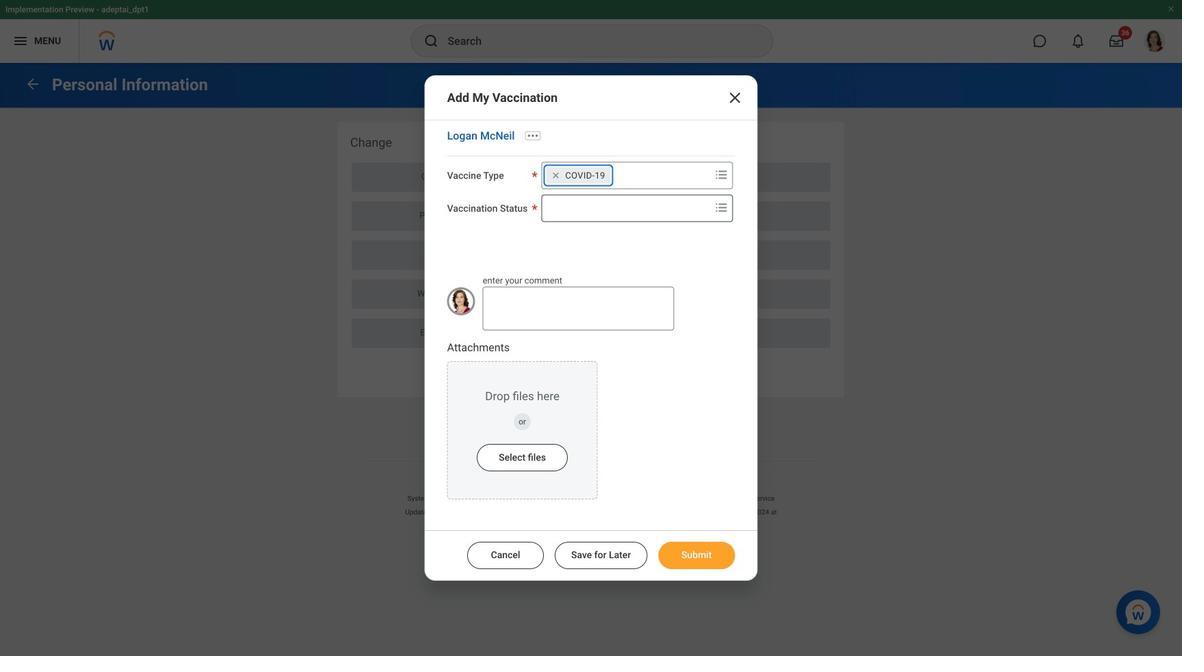 Task type: vqa. For each thing, say whether or not it's contained in the screenshot.
covid-19 element
yes



Task type: locate. For each thing, give the bounding box(es) containing it.
covid-19, press delete to clear value. option
[[546, 167, 611, 184]]

main content
[[0, 63, 1182, 427]]

2 prompts image from the top
[[713, 200, 730, 216]]

banner
[[0, 0, 1182, 63]]

None text field
[[483, 287, 674, 330]]

dialog
[[425, 75, 758, 581]]

x image
[[727, 90, 743, 106]]

footer
[[0, 448, 1182, 533]]

close environment banner image
[[1167, 5, 1175, 13]]

prompts image
[[713, 167, 730, 183], [713, 200, 730, 216]]

action bar region
[[445, 531, 757, 569]]

profile logan mcneil element
[[1136, 26, 1174, 56]]

x small image
[[549, 169, 563, 182]]

notifications large image
[[1071, 34, 1085, 48]]

0 vertical spatial prompts image
[[713, 167, 730, 183]]

inbox large image
[[1110, 34, 1123, 48]]

Search field
[[542, 196, 710, 221]]

1 vertical spatial prompts image
[[713, 200, 730, 216]]



Task type: describe. For each thing, give the bounding box(es) containing it.
employee's photo (logan mcneil) image
[[447, 287, 475, 315]]

covid-19 element
[[565, 169, 605, 182]]

attachments region
[[447, 341, 598, 499]]

previous page image
[[25, 76, 41, 92]]

1 prompts image from the top
[[713, 167, 730, 183]]

search image
[[423, 33, 440, 49]]



